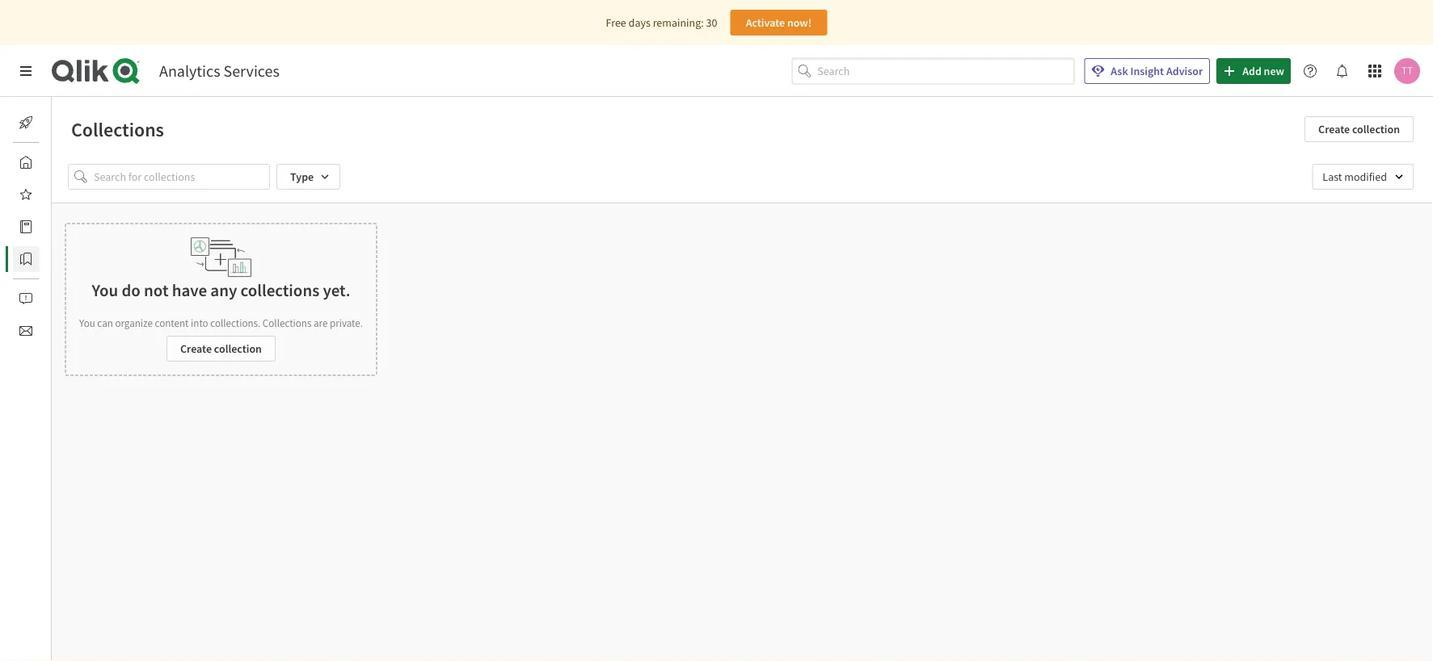 Task type: locate. For each thing, give the bounding box(es) containing it.
have
[[172, 280, 207, 301]]

0 vertical spatial collection
[[1352, 122, 1400, 137]]

0 vertical spatial you
[[92, 280, 118, 301]]

alerts
[[52, 292, 79, 306]]

create for create collection button to the top
[[1318, 122, 1350, 137]]

collection down collections.
[[214, 342, 262, 356]]

do
[[122, 280, 141, 301]]

Search for collections text field
[[94, 164, 270, 190]]

1 vertical spatial create
[[180, 342, 212, 356]]

0 vertical spatial create
[[1318, 122, 1350, 137]]

1 horizontal spatial collection
[[1352, 122, 1400, 137]]

collections
[[240, 280, 319, 301]]

collections inside the create collection element
[[263, 316, 312, 330]]

create collection up last modified field
[[1318, 122, 1400, 137]]

last
[[1323, 170, 1342, 184]]

0 horizontal spatial collections
[[71, 117, 164, 141]]

1 vertical spatial you
[[79, 316, 95, 330]]

create collection down you can organize content into collections. collections are private.
[[180, 342, 262, 356]]

create collection
[[1318, 122, 1400, 137], [180, 342, 262, 356]]

now!
[[787, 15, 812, 30]]

1 vertical spatial collections
[[263, 316, 312, 330]]

1 vertical spatial create collection
[[180, 342, 262, 356]]

collections up home
[[71, 117, 164, 141]]

you left can on the top left
[[79, 316, 95, 330]]

you left do
[[92, 280, 118, 301]]

collections
[[71, 117, 164, 141], [263, 316, 312, 330]]

add new
[[1242, 64, 1284, 78]]

create up last
[[1318, 122, 1350, 137]]

Search text field
[[817, 58, 1074, 84]]

you
[[92, 280, 118, 301], [79, 316, 95, 330]]

analytics services element
[[159, 61, 280, 81]]

1 horizontal spatial create collection button
[[1305, 116, 1414, 142]]

analytics
[[159, 61, 220, 81]]

home
[[52, 155, 80, 170]]

0 horizontal spatial create collection
[[180, 342, 262, 356]]

free days remaining: 30
[[606, 15, 717, 30]]

collection for create collection button to the top
[[1352, 122, 1400, 137]]

ask
[[1111, 64, 1128, 78]]

create collection for create collection button to the top
[[1318, 122, 1400, 137]]

modified
[[1344, 170, 1387, 184]]

open sidebar menu image
[[19, 65, 32, 78]]

private.
[[330, 316, 363, 330]]

create collection button down you can organize content into collections. collections are private.
[[167, 336, 276, 362]]

home image
[[19, 156, 32, 169]]

alerts image
[[19, 293, 32, 306]]

0 horizontal spatial create
[[180, 342, 212, 356]]

collections down collections
[[263, 316, 312, 330]]

collection
[[1352, 122, 1400, 137], [214, 342, 262, 356]]

activate now!
[[746, 15, 812, 30]]

analytics services
[[159, 61, 280, 81]]

create
[[1318, 122, 1350, 137], [180, 342, 212, 356]]

0 horizontal spatial collection
[[214, 342, 262, 356]]

any
[[210, 280, 237, 301]]

create collection button up last modified field
[[1305, 116, 1414, 142]]

0 horizontal spatial create collection button
[[167, 336, 276, 362]]

1 vertical spatial create collection button
[[167, 336, 276, 362]]

create down "into"
[[180, 342, 212, 356]]

create collection button
[[1305, 116, 1414, 142], [167, 336, 276, 362]]

1 horizontal spatial create
[[1318, 122, 1350, 137]]

1 horizontal spatial collections
[[263, 316, 312, 330]]

getting started image
[[19, 116, 32, 129]]

0 vertical spatial create collection
[[1318, 122, 1400, 137]]

navigation pane element
[[0, 103, 88, 351]]

free
[[606, 15, 626, 30]]

can
[[97, 316, 113, 330]]

collection up modified
[[1352, 122, 1400, 137]]

activate
[[746, 15, 785, 30]]

1 horizontal spatial create collection
[[1318, 122, 1400, 137]]

are
[[314, 316, 328, 330]]

terry turtle image
[[1394, 58, 1420, 84]]

1 vertical spatial collection
[[214, 342, 262, 356]]



Task type: vqa. For each thing, say whether or not it's contained in the screenshot.
the leftmost create collection Button
yes



Task type: describe. For each thing, give the bounding box(es) containing it.
searchbar element
[[792, 58, 1074, 84]]

content
[[155, 316, 189, 330]]

subscriptions image
[[19, 325, 32, 338]]

last modified
[[1323, 170, 1387, 184]]

create collection for leftmost create collection button
[[180, 342, 262, 356]]

activate now! link
[[730, 10, 827, 36]]

catalog link
[[13, 214, 88, 240]]

collection for leftmost create collection button
[[214, 342, 262, 356]]

collections image
[[19, 253, 32, 266]]

add
[[1242, 64, 1262, 78]]

type button
[[276, 164, 340, 190]]

catalog
[[52, 220, 88, 234]]

alerts link
[[13, 286, 79, 312]]

remaining:
[[653, 15, 704, 30]]

into
[[191, 316, 208, 330]]

collections.
[[210, 316, 260, 330]]

organize
[[115, 316, 153, 330]]

type
[[290, 170, 314, 184]]

ask insight advisor button
[[1084, 58, 1210, 84]]

ask insight advisor
[[1111, 64, 1203, 78]]

yet.
[[323, 280, 350, 301]]

filters region
[[52, 151, 1433, 203]]

Last modified field
[[1312, 164, 1414, 190]]

new
[[1264, 64, 1284, 78]]

0 vertical spatial collections
[[71, 117, 164, 141]]

create for leftmost create collection button
[[180, 342, 212, 356]]

advisor
[[1166, 64, 1203, 78]]

home link
[[13, 150, 80, 175]]

30
[[706, 15, 717, 30]]

insight
[[1130, 64, 1164, 78]]

you for you can organize content into collections. collections are private.
[[79, 316, 95, 330]]

not
[[144, 280, 169, 301]]

you can organize content into collections. collections are private.
[[79, 316, 363, 330]]

you do not have any collections yet.
[[92, 280, 350, 301]]

0 vertical spatial create collection button
[[1305, 116, 1414, 142]]

services
[[224, 61, 280, 81]]

you for you do not have any collections yet.
[[92, 280, 118, 301]]

add new button
[[1217, 58, 1291, 84]]

create collection element
[[65, 223, 377, 377]]

days
[[629, 15, 651, 30]]



